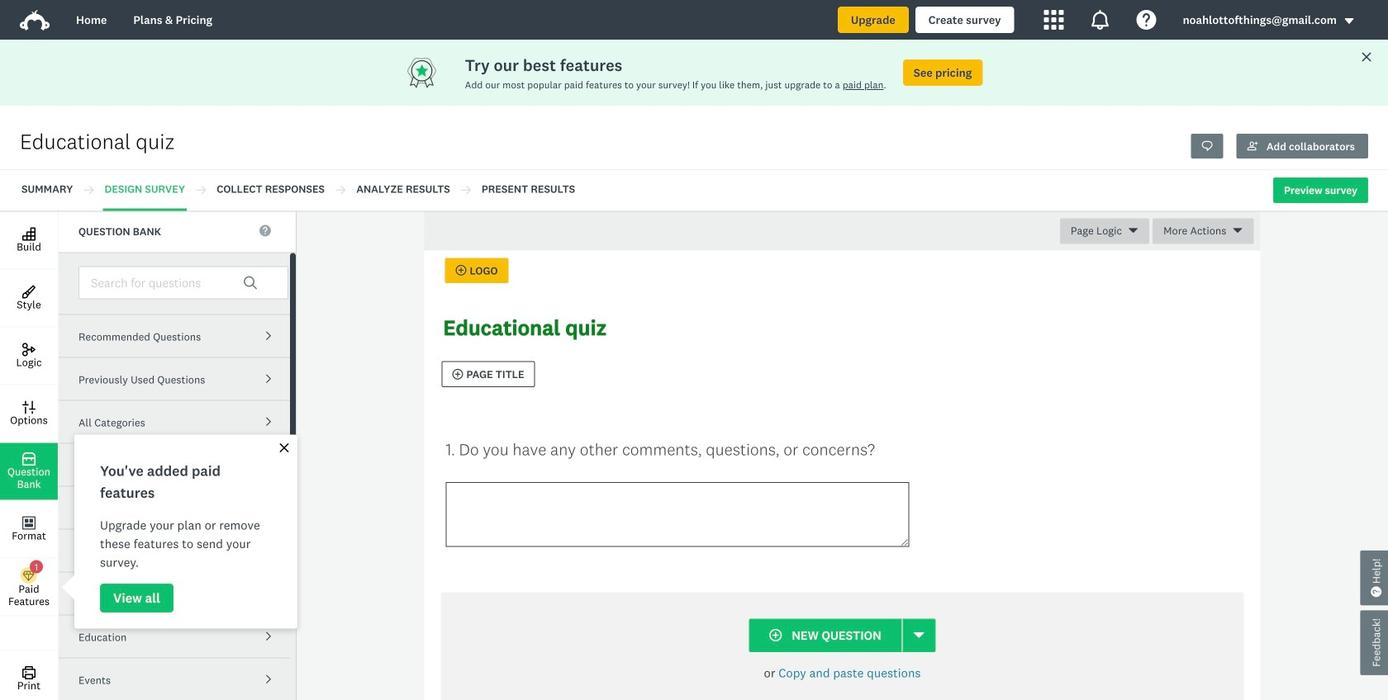 Task type: locate. For each thing, give the bounding box(es) containing it.
products icon image
[[1044, 10, 1064, 30], [1091, 10, 1110, 30]]

0 horizontal spatial products icon image
[[1044, 10, 1064, 30]]

Search for questions text field
[[79, 267, 288, 300]]

dropdown arrow image
[[1344, 15, 1355, 27]]

1 horizontal spatial products icon image
[[1091, 10, 1110, 30]]

None text field
[[446, 483, 909, 547]]

help icon image
[[1137, 10, 1157, 30]]



Task type: describe. For each thing, give the bounding box(es) containing it.
2 products icon image from the left
[[1091, 10, 1110, 30]]

rewards image
[[406, 56, 465, 89]]

1 products icon image from the left
[[1044, 10, 1064, 30]]

surveymonkey logo image
[[20, 10, 50, 31]]



Task type: vqa. For each thing, say whether or not it's contained in the screenshot.
Notification center icon
no



